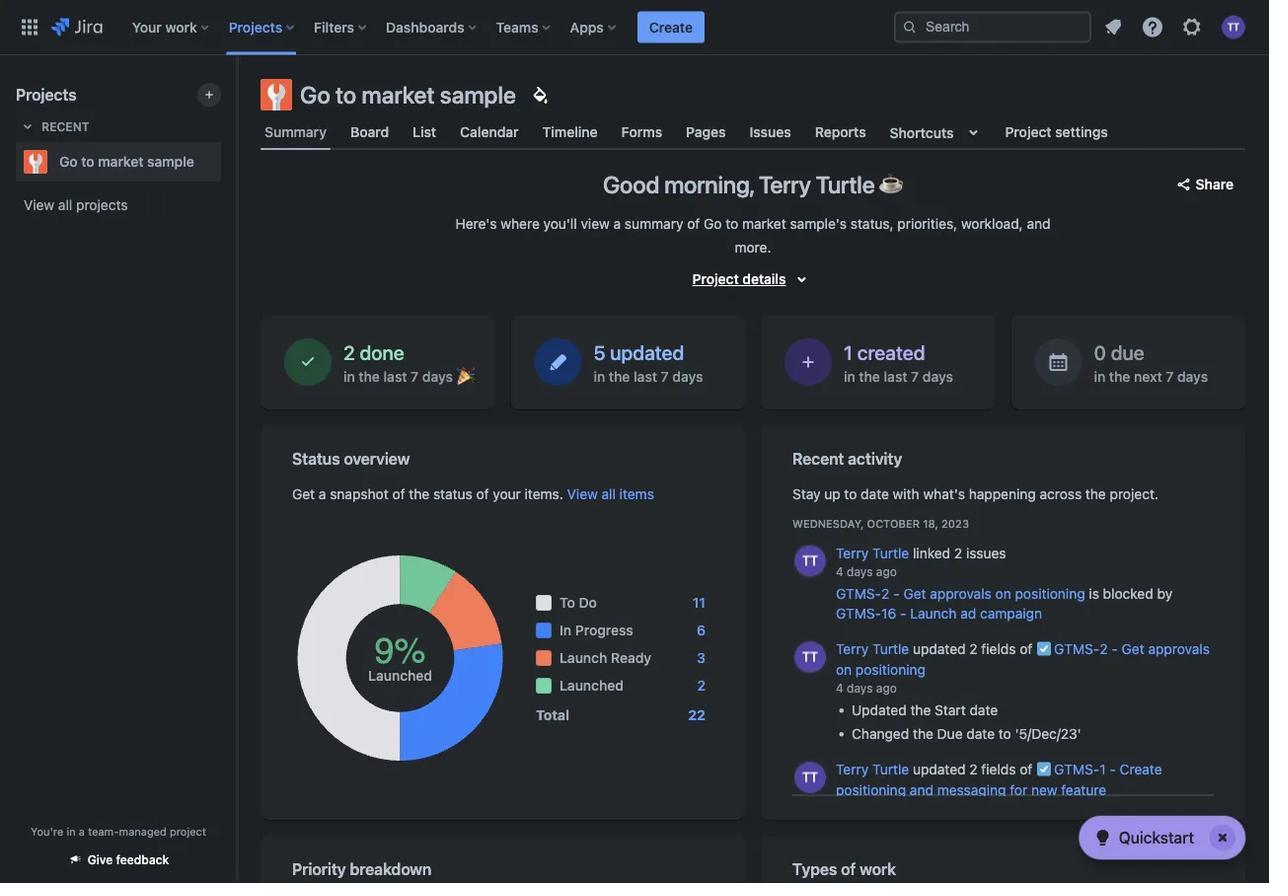Task type: describe. For each thing, give the bounding box(es) containing it.
0 vertical spatial go
[[300, 81, 330, 109]]

in for 2
[[344, 368, 355, 384]]

help image
[[1141, 15, 1165, 39]]

blocked
[[1103, 586, 1154, 602]]

days for turtle
[[847, 565, 873, 579]]

date for start
[[970, 702, 998, 718]]

2 link
[[697, 676, 706, 696]]

projects button
[[223, 11, 302, 43]]

new
[[1031, 782, 1058, 798]]

ad
[[961, 605, 976, 622]]

project for project details
[[692, 271, 739, 287]]

appswitcher icon image
[[18, 15, 41, 39]]

2023
[[942, 517, 969, 530]]

more.
[[735, 239, 771, 256]]

overview
[[344, 450, 410, 468]]

- right 16
[[900, 605, 907, 622]]

board link
[[346, 115, 393, 150]]

2 4 from the top
[[836, 681, 844, 695]]

projects inside projects popup button
[[229, 19, 282, 35]]

project settings link
[[1001, 115, 1112, 150]]

of right snapshot on the bottom of the page
[[392, 486, 405, 502]]

🎉
[[457, 368, 470, 384]]

- for gtms-2 - get approvals on positioning
[[1112, 641, 1118, 657]]

2 terry turtle updated 2 fields of from the top
[[836, 761, 1037, 778]]

to right up
[[844, 486, 857, 502]]

good morning, terry turtle ☕️
[[603, 171, 903, 198]]

primary element
[[12, 0, 894, 55]]

2 up messaging
[[970, 761, 978, 778]]

terry turtle image for updated 2 fields of
[[795, 641, 826, 673]]

total
[[536, 707, 570, 724]]

search image
[[902, 19, 918, 35]]

give feedback
[[88, 853, 169, 867]]

18,
[[923, 517, 939, 530]]

work inside dropdown button
[[165, 19, 197, 35]]

in
[[560, 622, 572, 639]]

on for gtms-2 - get approvals on positioning is blocked by gtms-16 - launch ad campaign
[[996, 586, 1012, 602]]

your
[[493, 486, 521, 502]]

stay
[[793, 486, 821, 502]]

status overview
[[292, 450, 410, 468]]

terry turtle link for terry turtle updated 2 fields of
[[836, 761, 909, 778]]

0 horizontal spatial a
[[79, 825, 85, 838]]

types
[[793, 860, 837, 879]]

collapse recent projects image
[[16, 115, 39, 138]]

of inside here's where you'll view a summary of go to market sample's status, priorities, workload, and more.
[[687, 216, 700, 232]]

2 down ad
[[970, 641, 978, 657]]

last for updated
[[634, 368, 657, 384]]

2 ago from the top
[[876, 681, 897, 695]]

gtms- for gtms-2 - get approvals on positioning
[[1054, 641, 1100, 657]]

view all projects
[[24, 197, 128, 213]]

do
[[579, 595, 597, 611]]

Search field
[[894, 11, 1092, 43]]

market inside here's where you'll view a summary of go to market sample's status, priorities, workload, and more.
[[742, 216, 786, 232]]

get a snapshot of the status of your items. view all items
[[292, 486, 654, 502]]

recent activity
[[793, 450, 902, 468]]

give feedback button
[[56, 844, 181, 876]]

1 terry turtle updated 2 fields of from the top
[[836, 641, 1037, 657]]

1 vertical spatial a
[[319, 486, 326, 502]]

your
[[132, 19, 162, 35]]

go to market sample link
[[16, 142, 213, 182]]

0 vertical spatial market
[[362, 81, 435, 109]]

you're in a team-managed project
[[31, 825, 206, 838]]

dismiss quickstart image
[[1207, 822, 1239, 854]]

priority
[[292, 860, 346, 879]]

approvals for gtms-2 - get approvals on positioning
[[1148, 641, 1210, 657]]

terry turtle image
[[795, 762, 826, 793]]

priorities,
[[898, 216, 958, 232]]

priority breakdown
[[292, 860, 432, 879]]

4 days ago
[[836, 681, 897, 695]]

add to starred image
[[215, 150, 239, 174]]

due
[[1111, 341, 1145, 364]]

dashboards
[[386, 19, 465, 35]]

of left 'your' at the bottom left of the page
[[476, 486, 489, 502]]

days for done
[[422, 368, 453, 384]]

1 vertical spatial work
[[860, 860, 896, 879]]

7 for updated
[[661, 368, 669, 384]]

across
[[1040, 486, 1082, 502]]

gtms-1 - create positioning and messaging for new feature
[[836, 761, 1162, 798]]

and inside here's where you'll view a summary of go to market sample's status, priorities, workload, and more.
[[1027, 216, 1051, 232]]

in for 5
[[594, 368, 605, 384]]

the inside 2 done in the last 7 days 🎉
[[359, 368, 380, 384]]

positioning for gtms-2 - get approvals on positioning
[[856, 662, 926, 678]]

terry turtle image for linked 2 issues
[[795, 546, 826, 577]]

launch inside gtms-2 - get approvals on positioning is blocked by gtms-16 - launch ad campaign
[[910, 605, 957, 622]]

of right the types
[[841, 860, 856, 879]]

turtle down changed
[[873, 761, 909, 778]]

next
[[1134, 368, 1162, 384]]

positioning inside the gtms-1 - create positioning and messaging for new feature
[[836, 782, 906, 798]]

you'll
[[543, 216, 577, 232]]

your work button
[[126, 11, 217, 43]]

board
[[350, 124, 389, 140]]

2 inside 2 done in the last 7 days 🎉
[[344, 341, 355, 364]]

1 gtms-2 - get approvals on positioning link from the top
[[836, 586, 1085, 602]]

the inside 0 due in the next 7 days
[[1109, 368, 1131, 384]]

due
[[937, 726, 963, 742]]

shortcuts button
[[886, 115, 990, 150]]

quickstart
[[1119, 829, 1194, 847]]

items.
[[525, 486, 563, 502]]

wednesday, october 18, 2023
[[793, 517, 969, 530]]

happening
[[969, 486, 1036, 502]]

your work
[[132, 19, 197, 35]]

timeline link
[[539, 115, 602, 150]]

3 link
[[697, 649, 706, 668]]

project details button
[[681, 264, 826, 295]]

view all projects link
[[16, 188, 221, 223]]

share
[[1196, 176, 1234, 192]]

linked
[[913, 545, 951, 561]]

0 horizontal spatial market
[[98, 153, 144, 170]]

breakdown
[[350, 860, 432, 879]]

1 vertical spatial projects
[[16, 85, 77, 104]]

5
[[594, 341, 606, 364]]

stay up to date with what's happening across the project.
[[793, 486, 1159, 502]]

list
[[413, 124, 436, 140]]

items
[[620, 486, 654, 502]]

and inside the gtms-1 - create positioning and messaging for new feature
[[910, 782, 934, 798]]

sidebar navigation image
[[215, 79, 259, 118]]

1 inside the gtms-1 - create positioning and messaging for new feature
[[1100, 761, 1106, 778]]

turtle inside terry turtle linked 2 issues 4 days ago
[[873, 545, 909, 561]]

filters
[[314, 19, 354, 35]]

activity
[[848, 450, 902, 468]]

1 created in the last 7 days
[[844, 341, 953, 384]]

quickstart button
[[1080, 816, 1246, 860]]

view
[[581, 216, 610, 232]]

0 vertical spatial get
[[292, 486, 315, 502]]

project for project settings
[[1005, 124, 1052, 140]]

last for done
[[384, 368, 407, 384]]

the inside 1 created in the last 7 days
[[859, 368, 880, 384]]

0 horizontal spatial sample
[[147, 153, 194, 170]]

calendar
[[460, 124, 519, 140]]

in progress
[[560, 622, 633, 639]]

- for gtms-2 - get approvals on positioning is blocked by gtms-16 - launch ad campaign
[[894, 586, 900, 602]]

22
[[688, 707, 706, 724]]

2 done in the last 7 days 🎉
[[344, 341, 470, 384]]

gtms-16 - launch ad campaign link
[[836, 605, 1042, 622]]

to up board at the top left
[[336, 81, 357, 109]]

7 for done
[[411, 368, 419, 384]]

timeline
[[543, 124, 598, 140]]

recent for recent activity
[[793, 450, 844, 468]]

list link
[[409, 115, 440, 150]]

gtms-2 - get approvals on positioning
[[836, 641, 1210, 678]]

turtle down 16
[[873, 641, 909, 657]]

in for 1
[[844, 368, 856, 384]]

1 inside 1 created in the last 7 days
[[844, 341, 853, 364]]

project.
[[1110, 486, 1159, 502]]

up
[[824, 486, 841, 502]]

2 vertical spatial date
[[967, 726, 995, 742]]

terry right terry turtle icon
[[836, 761, 869, 778]]

2 fields from the top
[[982, 761, 1016, 778]]

terry inside terry turtle linked 2 issues 4 days ago
[[836, 545, 869, 561]]



Task type: vqa. For each thing, say whether or not it's contained in the screenshot.
Pages link
yes



Task type: locate. For each thing, give the bounding box(es) containing it.
1 horizontal spatial 1
[[1100, 761, 1106, 778]]

apps
[[570, 19, 604, 35]]

3 7 from the left
[[911, 368, 919, 384]]

all left projects
[[58, 197, 72, 213]]

1 vertical spatial date
[[970, 702, 998, 718]]

work right the types
[[860, 860, 896, 879]]

recent up stay
[[793, 450, 844, 468]]

0 horizontal spatial work
[[165, 19, 197, 35]]

days for created
[[923, 368, 953, 384]]

on for gtms-2 - get approvals on positioning
[[836, 662, 852, 678]]

approvals up ad
[[930, 586, 992, 602]]

days inside terry turtle linked 2 issues 4 days ago
[[847, 565, 873, 579]]

go to market sample
[[300, 81, 516, 109], [59, 153, 194, 170]]

0 horizontal spatial all
[[58, 197, 72, 213]]

3 terry turtle link from the top
[[836, 761, 909, 778]]

2 inside the gtms-2 - get approvals on positioning
[[1100, 641, 1108, 657]]

gtms- inside the gtms-1 - create positioning and messaging for new feature
[[1054, 761, 1100, 778]]

status
[[292, 450, 340, 468]]

0 horizontal spatial approvals
[[930, 586, 992, 602]]

in inside 2 done in the last 7 days 🎉
[[344, 368, 355, 384]]

0 vertical spatial projects
[[229, 19, 282, 35]]

2 vertical spatial go
[[704, 216, 722, 232]]

managed
[[119, 825, 167, 838]]

0 vertical spatial updated
[[610, 341, 684, 364]]

7 inside 0 due in the next 7 days
[[1166, 368, 1174, 384]]

the inside the 5 updated in the last 7 days
[[609, 368, 630, 384]]

- for gtms-1 - create positioning and messaging for new feature
[[1110, 761, 1116, 778]]

snapshot
[[330, 486, 389, 502]]

positioning up campaign
[[1015, 586, 1085, 602]]

create up quickstart at the bottom
[[1120, 761, 1162, 778]]

ago inside terry turtle linked 2 issues 4 days ago
[[876, 565, 897, 579]]

2 vertical spatial get
[[1122, 641, 1145, 657]]

settings image
[[1181, 15, 1204, 39]]

in
[[344, 368, 355, 384], [594, 368, 605, 384], [844, 368, 856, 384], [1094, 368, 1106, 384], [67, 825, 76, 838]]

gtms-1 - create positioning and messaging for new feature link
[[836, 761, 1162, 798]]

7 for created
[[911, 368, 919, 384]]

view right items.
[[567, 486, 598, 502]]

to inside updated the start date changed the due date to '5/dec/23'
[[999, 726, 1012, 742]]

4
[[836, 565, 844, 579], [836, 681, 844, 695]]

get down blocked in the bottom right of the page
[[1122, 641, 1145, 657]]

positioning
[[1015, 586, 1085, 602], [856, 662, 926, 678], [836, 782, 906, 798]]

terry turtle updated 2 fields of down due
[[836, 761, 1037, 778]]

issues link
[[746, 115, 795, 150]]

0 vertical spatial 1
[[844, 341, 853, 364]]

get inside the gtms-2 - get approvals on positioning
[[1122, 641, 1145, 657]]

1 horizontal spatial approvals
[[1148, 641, 1210, 657]]

0
[[1094, 341, 1106, 364]]

0 horizontal spatial on
[[836, 662, 852, 678]]

1 horizontal spatial recent
[[793, 450, 844, 468]]

turtle left the ☕️
[[816, 171, 875, 198]]

1 horizontal spatial get
[[904, 586, 926, 602]]

1 horizontal spatial view
[[567, 486, 598, 502]]

go to market sample up view all projects link
[[59, 153, 194, 170]]

updated the start date changed the due date to '5/dec/23'
[[852, 702, 1081, 742]]

go to market sample up the list
[[300, 81, 516, 109]]

2 horizontal spatial a
[[614, 216, 621, 232]]

2 vertical spatial market
[[742, 216, 786, 232]]

terry turtle updated 2 fields of down gtms-16 - launch ad campaign link
[[836, 641, 1037, 657]]

feature
[[1061, 782, 1107, 798]]

0 vertical spatial date
[[861, 486, 889, 502]]

banner containing your work
[[0, 0, 1269, 55]]

status,
[[851, 216, 894, 232]]

0 vertical spatial ago
[[876, 565, 897, 579]]

0 horizontal spatial last
[[384, 368, 407, 384]]

2 7 from the left
[[661, 368, 669, 384]]

gtms-2 - get approvals on positioning is blocked by gtms-16 - launch ad campaign
[[836, 586, 1173, 622]]

2 vertical spatial updated
[[913, 761, 966, 778]]

in right you're
[[67, 825, 76, 838]]

0 horizontal spatial view
[[24, 197, 54, 213]]

last inside 2 done in the last 7 days 🎉
[[384, 368, 407, 384]]

view all items link
[[567, 486, 654, 502]]

1 up feature at bottom right
[[1100, 761, 1106, 778]]

to do
[[560, 595, 597, 611]]

work right your
[[165, 19, 197, 35]]

workload,
[[961, 216, 1023, 232]]

2 inside gtms-2 - get approvals on positioning is blocked by gtms-16 - launch ad campaign
[[882, 586, 890, 602]]

0 horizontal spatial get
[[292, 486, 315, 502]]

in up recent activity
[[844, 368, 856, 384]]

1 vertical spatial create
[[1120, 761, 1162, 778]]

teams
[[496, 19, 539, 35]]

approvals for gtms-2 - get approvals on positioning is blocked by gtms-16 - launch ad campaign
[[930, 586, 992, 602]]

to inside here's where you'll view a summary of go to market sample's status, priorities, workload, and more.
[[726, 216, 739, 232]]

1 vertical spatial on
[[836, 662, 852, 678]]

2 right linked
[[954, 545, 963, 561]]

tab list
[[249, 115, 1258, 150]]

create right apps popup button
[[649, 19, 693, 35]]

2 horizontal spatial get
[[1122, 641, 1145, 657]]

1 vertical spatial approvals
[[1148, 641, 1210, 657]]

positioning inside gtms-2 - get approvals on positioning is blocked by gtms-16 - launch ad campaign
[[1015, 586, 1085, 602]]

4 inside terry turtle linked 2 issues 4 days ago
[[836, 565, 844, 579]]

- inside the gtms-2 - get approvals on positioning
[[1112, 641, 1118, 657]]

0 vertical spatial go to market sample
[[300, 81, 516, 109]]

1 horizontal spatial sample
[[440, 81, 516, 109]]

morning,
[[664, 171, 754, 198]]

0 vertical spatial work
[[165, 19, 197, 35]]

in inside 0 due in the next 7 days
[[1094, 368, 1106, 384]]

0 vertical spatial create
[[649, 19, 693, 35]]

go
[[300, 81, 330, 109], [59, 153, 78, 170], [704, 216, 722, 232]]

go inside here's where you'll view a summary of go to market sample's status, priorities, workload, and more.
[[704, 216, 722, 232]]

projects
[[229, 19, 282, 35], [16, 85, 77, 104]]

last for created
[[884, 368, 908, 384]]

0 vertical spatial a
[[614, 216, 621, 232]]

0 horizontal spatial projects
[[16, 85, 77, 104]]

here's where you'll view a summary of go to market sample's status, priorities, workload, and more.
[[456, 216, 1051, 256]]

date up wednesday, october 18, 2023
[[861, 486, 889, 502]]

create project image
[[201, 87, 217, 103]]

create button
[[637, 11, 705, 43]]

a right 'view'
[[614, 216, 621, 232]]

1 horizontal spatial a
[[319, 486, 326, 502]]

1 horizontal spatial project
[[1005, 124, 1052, 140]]

ready
[[611, 650, 652, 666]]

1 left created
[[844, 341, 853, 364]]

turtle down october
[[873, 545, 909, 561]]

market up more.
[[742, 216, 786, 232]]

1 vertical spatial ago
[[876, 681, 897, 695]]

1 horizontal spatial all
[[602, 486, 616, 502]]

1 vertical spatial gtms-2 - get approvals on positioning link
[[836, 641, 1210, 678]]

terry down wednesday,
[[836, 545, 869, 561]]

created
[[857, 341, 925, 364]]

2 horizontal spatial last
[[884, 368, 908, 384]]

to up view all projects
[[81, 153, 94, 170]]

updated inside the 5 updated in the last 7 days
[[610, 341, 684, 364]]

1 horizontal spatial create
[[1120, 761, 1162, 778]]

1 terry turtle image from the top
[[795, 546, 826, 577]]

approvals
[[930, 586, 992, 602], [1148, 641, 1210, 657]]

to up more.
[[726, 216, 739, 232]]

6 link
[[697, 621, 706, 641]]

positioning down changed
[[836, 782, 906, 798]]

projects up collapse recent projects image
[[16, 85, 77, 104]]

ago up updated
[[876, 681, 897, 695]]

gtms-2 - get approvals on positioning link up ad
[[836, 586, 1085, 602]]

'5/dec/23'
[[1015, 726, 1081, 742]]

issues
[[750, 124, 791, 140]]

1 vertical spatial and
[[910, 782, 934, 798]]

terry turtle link down changed
[[836, 761, 909, 778]]

0 due in the next 7 days
[[1094, 341, 1208, 384]]

pages
[[686, 124, 726, 140]]

0 vertical spatial launch
[[910, 605, 957, 622]]

get inside gtms-2 - get approvals on positioning is blocked by gtms-16 - launch ad campaign
[[904, 586, 926, 602]]

1 vertical spatial terry turtle link
[[836, 641, 909, 657]]

launch left ad
[[910, 605, 957, 622]]

date right start
[[970, 702, 998, 718]]

all left 'items' on the bottom of the page
[[602, 486, 616, 502]]

2 vertical spatial a
[[79, 825, 85, 838]]

on up 4 days ago
[[836, 662, 852, 678]]

1 vertical spatial sample
[[147, 153, 194, 170]]

gtms-2 - get approvals on positioning link down campaign
[[836, 641, 1210, 678]]

0 vertical spatial recent
[[41, 119, 89, 133]]

days inside 1 created in the last 7 days
[[923, 368, 953, 384]]

0 vertical spatial approvals
[[930, 586, 992, 602]]

fields down campaign
[[982, 641, 1016, 657]]

1 terry turtle link from the top
[[836, 545, 909, 561]]

terry turtle link down 16
[[836, 641, 909, 657]]

banner
[[0, 0, 1269, 55]]

- inside the gtms-1 - create positioning and messaging for new feature
[[1110, 761, 1116, 778]]

work
[[165, 19, 197, 35], [860, 860, 896, 879]]

tab list containing summary
[[249, 115, 1258, 150]]

of down campaign
[[1020, 641, 1033, 657]]

0 horizontal spatial 1
[[844, 341, 853, 364]]

2 left done on the top of page
[[344, 341, 355, 364]]

0 horizontal spatial create
[[649, 19, 693, 35]]

projects up sidebar navigation icon
[[229, 19, 282, 35]]

in inside the 5 updated in the last 7 days
[[594, 368, 605, 384]]

7 inside 1 created in the last 7 days
[[911, 368, 919, 384]]

in for 0
[[1094, 368, 1106, 384]]

summary
[[625, 216, 684, 232]]

go down morning,
[[704, 216, 722, 232]]

in inside 1 created in the last 7 days
[[844, 368, 856, 384]]

project left details
[[692, 271, 739, 287]]

in down the '5'
[[594, 368, 605, 384]]

gtms- down is
[[1054, 641, 1100, 657]]

0 vertical spatial sample
[[440, 81, 516, 109]]

1 horizontal spatial last
[[634, 368, 657, 384]]

of right summary at the top of page
[[687, 216, 700, 232]]

2 terry turtle link from the top
[[836, 641, 909, 657]]

updated
[[852, 702, 907, 718]]

1 horizontal spatial work
[[860, 860, 896, 879]]

messaging
[[937, 782, 1006, 798]]

days for due
[[1178, 368, 1208, 384]]

recent
[[41, 119, 89, 133], [793, 450, 844, 468]]

positioning inside the gtms-2 - get approvals on positioning
[[856, 662, 926, 678]]

1 last from the left
[[384, 368, 407, 384]]

get for gtms-2 - get approvals on positioning
[[1122, 641, 1145, 657]]

5 updated in the last 7 days
[[594, 341, 703, 384]]

in up status overview
[[344, 368, 355, 384]]

positioning up 4 days ago
[[856, 662, 926, 678]]

1 horizontal spatial on
[[996, 586, 1012, 602]]

updated down gtms-16 - launch ad campaign link
[[913, 641, 966, 657]]

project inside dropdown button
[[692, 271, 739, 287]]

reports link
[[811, 115, 870, 150]]

1 vertical spatial updated
[[913, 641, 966, 657]]

0 vertical spatial gtms-2 - get approvals on positioning link
[[836, 586, 1085, 602]]

1 vertical spatial project
[[692, 271, 739, 287]]

a inside here's where you'll view a summary of go to market sample's status, priorities, workload, and more.
[[614, 216, 621, 232]]

project details
[[692, 271, 786, 287]]

recent for recent
[[41, 119, 89, 133]]

1 vertical spatial 4
[[836, 681, 844, 695]]

get up gtms-16 - launch ad campaign link
[[904, 586, 926, 602]]

1 4 from the top
[[836, 565, 844, 579]]

go up summary
[[300, 81, 330, 109]]

types of work
[[793, 860, 896, 879]]

your profile and settings image
[[1222, 15, 1246, 39]]

on inside gtms-2 - get approvals on positioning is blocked by gtms-16 - launch ad campaign
[[996, 586, 1012, 602]]

issues
[[966, 545, 1006, 561]]

and right the workload, at the top right of the page
[[1027, 216, 1051, 232]]

project settings
[[1005, 124, 1108, 140]]

last inside the 5 updated in the last 7 days
[[634, 368, 657, 384]]

0 horizontal spatial go
[[59, 153, 78, 170]]

0 horizontal spatial launch
[[560, 650, 607, 666]]

check image
[[1091, 826, 1115, 850]]

terry turtle link down wednesday, october 18, 2023
[[836, 545, 909, 561]]

1 vertical spatial get
[[904, 586, 926, 602]]

to left '5/dec/23'
[[999, 726, 1012, 742]]

create inside the gtms-1 - create positioning and messaging for new feature
[[1120, 761, 1162, 778]]

terry turtle linked 2 issues 4 days ago
[[836, 545, 1006, 579]]

days inside 0 due in the next 7 days
[[1178, 368, 1208, 384]]

market up view all projects link
[[98, 153, 144, 170]]

updated down due
[[913, 761, 966, 778]]

6
[[697, 622, 706, 639]]

days inside the 5 updated in the last 7 days
[[673, 368, 703, 384]]

0 horizontal spatial and
[[910, 782, 934, 798]]

1 horizontal spatial and
[[1027, 216, 1051, 232]]

0 vertical spatial all
[[58, 197, 72, 213]]

days inside 2 done in the last 7 days 🎉
[[422, 368, 453, 384]]

get down status
[[292, 486, 315, 502]]

gtms- up 16
[[836, 586, 882, 602]]

-
[[894, 586, 900, 602], [900, 605, 907, 622], [1112, 641, 1118, 657], [1110, 761, 1116, 778]]

positioning for gtms-2 - get approvals on positioning is blocked by gtms-16 - launch ad campaign
[[1015, 586, 1085, 602]]

2 gtms-2 - get approvals on positioning link from the top
[[836, 641, 1210, 678]]

1 vertical spatial go
[[59, 153, 78, 170]]

- down blocked in the bottom right of the page
[[1112, 641, 1118, 657]]

project left settings
[[1005, 124, 1052, 140]]

updated right the '5'
[[610, 341, 684, 364]]

1 vertical spatial market
[[98, 153, 144, 170]]

last
[[384, 368, 407, 384], [634, 368, 657, 384], [884, 368, 908, 384]]

share button
[[1164, 169, 1246, 200]]

1 7 from the left
[[411, 368, 419, 384]]

calendar link
[[456, 115, 523, 150]]

terry up 4 days ago
[[836, 641, 869, 657]]

1
[[844, 341, 853, 364], [1100, 761, 1106, 778]]

3
[[697, 650, 706, 666]]

fields up for
[[982, 761, 1016, 778]]

0 horizontal spatial recent
[[41, 119, 89, 133]]

on inside the gtms-2 - get approvals on positioning
[[836, 662, 852, 678]]

2 inside terry turtle linked 2 issues 4 days ago
[[954, 545, 963, 561]]

2 horizontal spatial go
[[704, 216, 722, 232]]

terry turtle image
[[795, 546, 826, 577], [795, 641, 826, 673]]

team-
[[88, 825, 119, 838]]

terry up sample's
[[759, 171, 811, 198]]

fields
[[982, 641, 1016, 657], [982, 761, 1016, 778]]

a down status
[[319, 486, 326, 502]]

0 vertical spatial on
[[996, 586, 1012, 602]]

terry turtle link for terry turtle linked 2 issues 4 days ago
[[836, 545, 909, 561]]

0 vertical spatial and
[[1027, 216, 1051, 232]]

1 vertical spatial view
[[567, 486, 598, 502]]

7 for due
[[1166, 368, 1174, 384]]

start
[[935, 702, 966, 718]]

last inside 1 created in the last 7 days
[[884, 368, 908, 384]]

gtms- for gtms-2 - get approvals on positioning is blocked by gtms-16 - launch ad campaign
[[836, 586, 882, 602]]

1 vertical spatial fields
[[982, 761, 1016, 778]]

launch up launched
[[560, 650, 607, 666]]

gtms- up 4 days ago
[[836, 605, 882, 622]]

11
[[693, 595, 706, 611]]

on up campaign
[[996, 586, 1012, 602]]

what's
[[923, 486, 965, 502]]

2 terry turtle image from the top
[[795, 641, 826, 673]]

0 horizontal spatial go to market sample
[[59, 153, 194, 170]]

1 vertical spatial go to market sample
[[59, 153, 194, 170]]

3 last from the left
[[884, 368, 908, 384]]

- up 16
[[894, 586, 900, 602]]

1 vertical spatial positioning
[[856, 662, 926, 678]]

here's
[[456, 216, 497, 232]]

to
[[560, 595, 575, 611]]

1 vertical spatial recent
[[793, 450, 844, 468]]

2 down blocked in the bottom right of the page
[[1100, 641, 1108, 657]]

1 horizontal spatial launch
[[910, 605, 957, 622]]

7 inside 2 done in the last 7 days 🎉
[[411, 368, 419, 384]]

2 up 16
[[882, 586, 890, 602]]

1 horizontal spatial go to market sample
[[300, 81, 516, 109]]

1 vertical spatial terry turtle image
[[795, 641, 826, 673]]

go up view all projects
[[59, 153, 78, 170]]

0 vertical spatial project
[[1005, 124, 1052, 140]]

- up check image at bottom right
[[1110, 761, 1116, 778]]

1 vertical spatial terry turtle updated 2 fields of
[[836, 761, 1037, 778]]

2 horizontal spatial market
[[742, 216, 786, 232]]

sample
[[440, 81, 516, 109], [147, 153, 194, 170]]

0 vertical spatial view
[[24, 197, 54, 213]]

forms link
[[618, 115, 666, 150]]

1 fields from the top
[[982, 641, 1016, 657]]

sample left add to starred icon
[[147, 153, 194, 170]]

a
[[614, 216, 621, 232], [319, 486, 326, 502], [79, 825, 85, 838]]

create inside button
[[649, 19, 693, 35]]

2 last from the left
[[634, 368, 657, 384]]

get for gtms-2 - get approvals on positioning is blocked by gtms-16 - launch ad campaign
[[904, 586, 926, 602]]

jira image
[[51, 15, 102, 39], [51, 15, 102, 39]]

1 ago from the top
[[876, 565, 897, 579]]

gtms- inside the gtms-2 - get approvals on positioning
[[1054, 641, 1100, 657]]

terry
[[759, 171, 811, 198], [836, 545, 869, 561], [836, 641, 869, 657], [836, 761, 869, 778]]

market up the list
[[362, 81, 435, 109]]

days for updated
[[673, 368, 703, 384]]

create
[[649, 19, 693, 35], [1120, 761, 1162, 778]]

for
[[1010, 782, 1028, 798]]

0 horizontal spatial project
[[692, 271, 739, 287]]

ago up 16
[[876, 565, 897, 579]]

4 7 from the left
[[1166, 368, 1174, 384]]

a left team-
[[79, 825, 85, 838]]

1 vertical spatial all
[[602, 486, 616, 502]]

details
[[743, 271, 786, 287]]

date for to
[[861, 486, 889, 502]]

0 vertical spatial terry turtle updated 2 fields of
[[836, 641, 1037, 657]]

status
[[433, 486, 473, 502]]

0 vertical spatial 4
[[836, 565, 844, 579]]

0 vertical spatial positioning
[[1015, 586, 1085, 602]]

view left projects
[[24, 197, 54, 213]]

changed
[[852, 726, 909, 742]]

gtms- for gtms-1 - create positioning and messaging for new feature
[[1054, 761, 1100, 778]]

teams button
[[490, 11, 558, 43]]

progress
[[575, 622, 633, 639]]

and left messaging
[[910, 782, 934, 798]]

notifications image
[[1102, 15, 1125, 39]]

approvals inside gtms-2 - get approvals on positioning is blocked by gtms-16 - launch ad campaign
[[930, 586, 992, 602]]

approvals down by
[[1148, 641, 1210, 657]]

7 inside the 5 updated in the last 7 days
[[661, 368, 669, 384]]

all
[[58, 197, 72, 213], [602, 486, 616, 502]]

terry turtle link
[[836, 545, 909, 561], [836, 641, 909, 657], [836, 761, 909, 778]]

approvals inside the gtms-2 - get approvals on positioning
[[1148, 641, 1210, 657]]

on
[[996, 586, 1012, 602], [836, 662, 852, 678]]

0 vertical spatial fields
[[982, 641, 1016, 657]]

1 vertical spatial launch
[[560, 650, 607, 666]]

1 horizontal spatial go
[[300, 81, 330, 109]]

pages link
[[682, 115, 730, 150]]

0 vertical spatial terry turtle link
[[836, 545, 909, 561]]

recent right collapse recent projects image
[[41, 119, 89, 133]]

in down 0
[[1094, 368, 1106, 384]]

sample up calendar
[[440, 81, 516, 109]]

2 vertical spatial terry turtle link
[[836, 761, 909, 778]]

of up for
[[1020, 761, 1033, 778]]

date right due
[[967, 726, 995, 742]]

gtms- up feature at bottom right
[[1054, 761, 1100, 778]]

2 down the 3 link
[[697, 678, 706, 694]]

set background color image
[[528, 83, 552, 107]]



